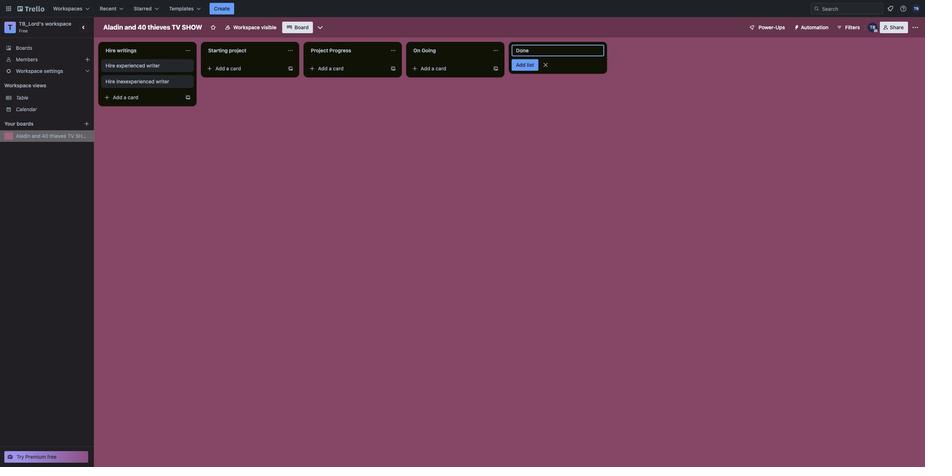 Task type: vqa. For each thing, say whether or not it's contained in the screenshot.
Add list
yes



Task type: locate. For each thing, give the bounding box(es) containing it.
table link
[[16, 94, 90, 102]]

0 horizontal spatial tv
[[68, 133, 74, 139]]

1 horizontal spatial create from template… image
[[288, 66, 293, 72]]

card down "on going" "text box"
[[436, 65, 446, 72]]

1 vertical spatial aladin
[[16, 133, 30, 139]]

project
[[229, 47, 246, 53]]

primary element
[[0, 0, 925, 17]]

3 hire from the top
[[106, 78, 115, 85]]

card
[[230, 65, 241, 72], [333, 65, 344, 72], [436, 65, 446, 72], [128, 94, 138, 100]]

0 horizontal spatial create from template… image
[[185, 95, 191, 100]]

workspace visible button
[[220, 22, 281, 33]]

1 vertical spatial thieves
[[49, 133, 66, 139]]

hire inexexperienced writer
[[106, 78, 169, 85]]

40 down your boards with 1 items element
[[42, 133, 48, 139]]

40 down the starred
[[138, 23, 146, 31]]

0 vertical spatial tv
[[172, 23, 180, 31]]

show
[[182, 23, 202, 31], [75, 133, 91, 139]]

tv down templates
[[172, 23, 180, 31]]

workspace up table
[[4, 82, 31, 89]]

Board name text field
[[100, 22, 206, 33]]

1 hire from the top
[[106, 47, 116, 53]]

writer
[[146, 63, 160, 69], [156, 78, 169, 85]]

2 hire from the top
[[106, 63, 115, 69]]

create from template… image
[[288, 66, 293, 72], [390, 66, 396, 72], [185, 95, 191, 100]]

card for project
[[230, 65, 241, 72]]

your boards
[[4, 121, 33, 127]]

1 vertical spatial hire
[[106, 63, 115, 69]]

thieves down your boards with 1 items element
[[49, 133, 66, 139]]

inexexperienced
[[116, 78, 154, 85]]

board
[[295, 24, 309, 30]]

hire experienced writer
[[106, 63, 160, 69]]

1 vertical spatial aladin and 40 thieves tv show
[[16, 133, 91, 139]]

create button
[[210, 3, 234, 14]]

2 vertical spatial workspace
[[4, 82, 31, 89]]

on going
[[413, 47, 436, 53]]

on
[[413, 47, 420, 53]]

thieves
[[148, 23, 170, 31], [49, 133, 66, 139]]

0 notifications image
[[886, 4, 895, 13]]

recent button
[[95, 3, 128, 14]]

workspace inside button
[[233, 24, 260, 30]]

aladin and 40 thieves tv show down starred dropdown button
[[103, 23, 202, 31]]

a
[[226, 65, 229, 72], [329, 65, 332, 72], [431, 65, 434, 72], [124, 94, 126, 100]]

add a card button for project
[[204, 63, 285, 74]]

add a card button down project progress text field
[[306, 63, 387, 74]]

cancel list editing image
[[542, 61, 549, 69]]

workspace down 'members'
[[16, 68, 43, 74]]

add a card down starting project on the left top of the page
[[215, 65, 241, 72]]

starred
[[134, 5, 152, 12]]

and down the starred
[[125, 23, 136, 31]]

tv
[[172, 23, 180, 31], [68, 133, 74, 139]]

1 vertical spatial writer
[[156, 78, 169, 85]]

0 horizontal spatial and
[[32, 133, 40, 139]]

add down starting
[[215, 65, 225, 72]]

Starting project text field
[[204, 45, 283, 56]]

show down 'templates' dropdown button
[[182, 23, 202, 31]]

card down project
[[230, 65, 241, 72]]

hire inexexperienced writer link
[[106, 78, 189, 85]]

customize views image
[[317, 24, 324, 31]]

free
[[47, 454, 57, 460]]

card for progress
[[333, 65, 344, 72]]

workspace visible
[[233, 24, 276, 30]]

power-
[[759, 24, 776, 30]]

card down inexexperienced
[[128, 94, 138, 100]]

calendar
[[16, 106, 37, 112]]

workspace left visible
[[233, 24, 260, 30]]

add for starting project
[[215, 65, 225, 72]]

writer for hire inexexperienced writer
[[156, 78, 169, 85]]

a down inexexperienced
[[124, 94, 126, 100]]

add a card button down starting project text field
[[204, 63, 285, 74]]

add down inexexperienced
[[113, 94, 122, 100]]

add a card button for going
[[409, 63, 490, 74]]

0 vertical spatial workspace
[[233, 24, 260, 30]]

0 horizontal spatial 40
[[42, 133, 48, 139]]

hire for hire writings
[[106, 47, 116, 53]]

and
[[125, 23, 136, 31], [32, 133, 40, 139]]

thieves down starred dropdown button
[[148, 23, 170, 31]]

board link
[[282, 22, 313, 33]]

add down project
[[318, 65, 328, 72]]

a for writings
[[124, 94, 126, 100]]

tv down the calendar link
[[68, 133, 74, 139]]

workspaces
[[53, 5, 82, 12]]

0 horizontal spatial show
[[75, 133, 91, 139]]

40
[[138, 23, 146, 31], [42, 133, 48, 139]]

add for project progress
[[318, 65, 328, 72]]

workspace
[[233, 24, 260, 30], [16, 68, 43, 74], [4, 82, 31, 89]]

add board image
[[84, 121, 90, 127]]

aladin and 40 thieves tv show link
[[16, 133, 91, 140]]

0 vertical spatial thieves
[[148, 23, 170, 31]]

show menu image
[[912, 24, 919, 31]]

ups
[[776, 24, 785, 30]]

2 horizontal spatial create from template… image
[[390, 66, 396, 72]]

0 vertical spatial show
[[182, 23, 202, 31]]

workspace inside 'dropdown button'
[[16, 68, 43, 74]]

card down progress
[[333, 65, 344, 72]]

add a card button down hire inexexperienced writer
[[101, 92, 182, 103]]

1 horizontal spatial show
[[182, 23, 202, 31]]

hire
[[106, 47, 116, 53], [106, 63, 115, 69], [106, 78, 115, 85]]

writer down hire experienced writer link at top left
[[156, 78, 169, 85]]

show down add board icon
[[75, 133, 91, 139]]

0 vertical spatial aladin and 40 thieves tv show
[[103, 23, 202, 31]]

2 vertical spatial hire
[[106, 78, 115, 85]]

aladin and 40 thieves tv show
[[103, 23, 202, 31], [16, 133, 91, 139]]

project
[[311, 47, 328, 53]]

hire left writings
[[106, 47, 116, 53]]

writer inside hire inexexperienced writer link
[[156, 78, 169, 85]]

power-ups button
[[744, 22, 789, 33]]

0 vertical spatial writer
[[146, 63, 160, 69]]

automation button
[[791, 22, 833, 33]]

progress
[[329, 47, 351, 53]]

starting project
[[208, 47, 246, 53]]

1 horizontal spatial thieves
[[148, 23, 170, 31]]

add a card button down "on going" "text box"
[[409, 63, 490, 74]]

power-ups
[[759, 24, 785, 30]]

Hire writings text field
[[101, 45, 181, 56]]

add a card down inexexperienced
[[113, 94, 138, 100]]

1 horizontal spatial tv
[[172, 23, 180, 31]]

tb_lord's workspace link
[[19, 21, 71, 27]]

1 vertical spatial workspace
[[16, 68, 43, 74]]

0 horizontal spatial aladin
[[16, 133, 30, 139]]

tv inside text field
[[172, 23, 180, 31]]

1 horizontal spatial aladin
[[103, 23, 123, 31]]

1 horizontal spatial 40
[[138, 23, 146, 31]]

1 horizontal spatial and
[[125, 23, 136, 31]]

aladin
[[103, 23, 123, 31], [16, 133, 30, 139]]

add
[[516, 62, 526, 68], [215, 65, 225, 72], [318, 65, 328, 72], [421, 65, 430, 72], [113, 94, 122, 100]]

a down going
[[431, 65, 434, 72]]

Enter list title… text field
[[512, 45, 604, 56]]

add a card
[[215, 65, 241, 72], [318, 65, 344, 72], [421, 65, 446, 72], [113, 94, 138, 100]]

aladin and 40 thieves tv show down your boards with 1 items element
[[16, 133, 91, 139]]

0 vertical spatial 40
[[138, 23, 146, 31]]

workspace
[[45, 21, 71, 27]]

create from template… image for starting project
[[288, 66, 293, 72]]

hire for hire inexexperienced writer
[[106, 78, 115, 85]]

workspace for workspace settings
[[16, 68, 43, 74]]

hire down hire writings on the left top of page
[[106, 63, 115, 69]]

experienced
[[116, 63, 145, 69]]

Search field
[[820, 3, 883, 14]]

0 vertical spatial aladin
[[103, 23, 123, 31]]

recent
[[100, 5, 116, 12]]

a down project progress at the left top
[[329, 65, 332, 72]]

add a card button
[[204, 63, 285, 74], [306, 63, 387, 74], [409, 63, 490, 74], [101, 92, 182, 103]]

add a card down project progress at the left top
[[318, 65, 344, 72]]

share
[[890, 24, 904, 30]]

0 vertical spatial hire
[[106, 47, 116, 53]]

aladin down recent dropdown button
[[103, 23, 123, 31]]

table
[[16, 95, 28, 101]]

hire inside text box
[[106, 47, 116, 53]]

1 horizontal spatial aladin and 40 thieves tv show
[[103, 23, 202, 31]]

add inside button
[[516, 62, 526, 68]]

0 vertical spatial and
[[125, 23, 136, 31]]

1 vertical spatial 40
[[42, 133, 48, 139]]

add a card down going
[[421, 65, 446, 72]]

hire left inexexperienced
[[106, 78, 115, 85]]

workspace views
[[4, 82, 46, 89]]

add down 'on going'
[[421, 65, 430, 72]]

a down starting project on the left top of the page
[[226, 65, 229, 72]]

add a card for writings
[[113, 94, 138, 100]]

and down your boards with 1 items element
[[32, 133, 40, 139]]

aladin down boards
[[16, 133, 30, 139]]

writer inside hire experienced writer link
[[146, 63, 160, 69]]

add for hire writings
[[113, 94, 122, 100]]

boards
[[16, 45, 32, 51]]

writer for hire experienced writer
[[146, 63, 160, 69]]

1 vertical spatial show
[[75, 133, 91, 139]]

writer up hire inexexperienced writer link
[[146, 63, 160, 69]]

add left "list"
[[516, 62, 526, 68]]



Task type: describe. For each thing, give the bounding box(es) containing it.
templates button
[[165, 3, 205, 14]]

add a card button for progress
[[306, 63, 387, 74]]

a for project
[[226, 65, 229, 72]]

starred button
[[129, 3, 163, 14]]

visible
[[261, 24, 276, 30]]

create
[[214, 5, 230, 12]]

1 vertical spatial and
[[32, 133, 40, 139]]

starting
[[208, 47, 228, 53]]

tb_lord's workspace free
[[19, 21, 71, 34]]

tb_lord (tylerblack44) image
[[867, 22, 878, 33]]

On Going text field
[[409, 45, 489, 56]]

hire experienced writer link
[[106, 62, 189, 69]]

calendar link
[[16, 106, 90, 113]]

automation
[[801, 24, 828, 30]]

members link
[[0, 54, 94, 65]]

t
[[8, 23, 12, 31]]

tb_lord's
[[19, 21, 44, 27]]

add a card for project
[[215, 65, 241, 72]]

free
[[19, 28, 28, 34]]

show inside text field
[[182, 23, 202, 31]]

create from template… image for hire writings
[[185, 95, 191, 100]]

workspace for workspace views
[[4, 82, 31, 89]]

back to home image
[[17, 3, 44, 14]]

filters button
[[834, 22, 862, 33]]

add for on going
[[421, 65, 430, 72]]

add a card for progress
[[318, 65, 344, 72]]

0 horizontal spatial thieves
[[49, 133, 66, 139]]

Project Progress text field
[[306, 45, 386, 56]]

sm image
[[791, 22, 801, 32]]

add list
[[516, 62, 534, 68]]

boards
[[17, 121, 33, 127]]

your boards with 1 items element
[[4, 120, 73, 128]]

t link
[[4, 22, 16, 33]]

0 horizontal spatial aladin and 40 thieves tv show
[[16, 133, 91, 139]]

1 vertical spatial tv
[[68, 133, 74, 139]]

views
[[33, 82, 46, 89]]

40 inside text field
[[138, 23, 146, 31]]

workspace for workspace visible
[[233, 24, 260, 30]]

templates
[[169, 5, 194, 12]]

hire writings
[[106, 47, 137, 53]]

going
[[422, 47, 436, 53]]

add a card button for writings
[[101, 92, 182, 103]]

create from template… image
[[493, 66, 499, 72]]

hire for hire experienced writer
[[106, 63, 115, 69]]

workspace navigation collapse icon image
[[79, 22, 89, 33]]

try
[[17, 454, 24, 460]]

writings
[[117, 47, 137, 53]]

a for progress
[[329, 65, 332, 72]]

try premium free
[[17, 454, 57, 460]]

aladin and 40 thieves tv show inside text field
[[103, 23, 202, 31]]

card for writings
[[128, 94, 138, 100]]

list
[[527, 62, 534, 68]]

your
[[4, 121, 15, 127]]

create from template… image for project progress
[[390, 66, 396, 72]]

members
[[16, 56, 38, 63]]

project progress
[[311, 47, 351, 53]]

settings
[[44, 68, 63, 74]]

tyler black (tylerblack44) image
[[912, 4, 921, 13]]

a for going
[[431, 65, 434, 72]]

share button
[[880, 22, 908, 33]]

try premium free button
[[4, 452, 88, 463]]

boards link
[[0, 42, 94, 54]]

and inside text field
[[125, 23, 136, 31]]

workspace settings button
[[0, 65, 94, 77]]

add list button
[[512, 59, 538, 71]]

card for going
[[436, 65, 446, 72]]

filters
[[845, 24, 860, 30]]

star or unstar board image
[[210, 25, 216, 30]]

this member is an admin of this board. image
[[874, 29, 877, 33]]

open information menu image
[[900, 5, 907, 12]]

aladin inside text field
[[103, 23, 123, 31]]

workspaces button
[[49, 3, 94, 14]]

workspace settings
[[16, 68, 63, 74]]

thieves inside text field
[[148, 23, 170, 31]]

search image
[[814, 6, 820, 12]]

add a card for going
[[421, 65, 446, 72]]

premium
[[25, 454, 46, 460]]



